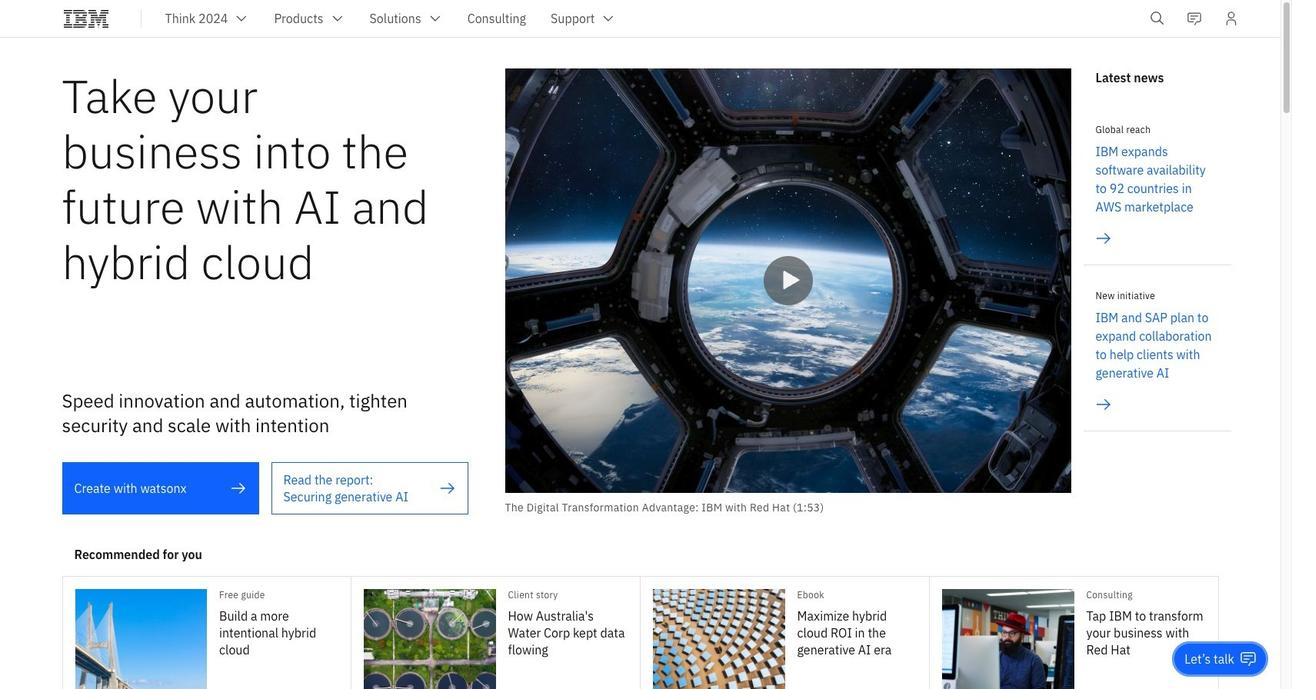 Task type: describe. For each thing, give the bounding box(es) containing it.
let's talk element
[[1185, 651, 1235, 668]]



